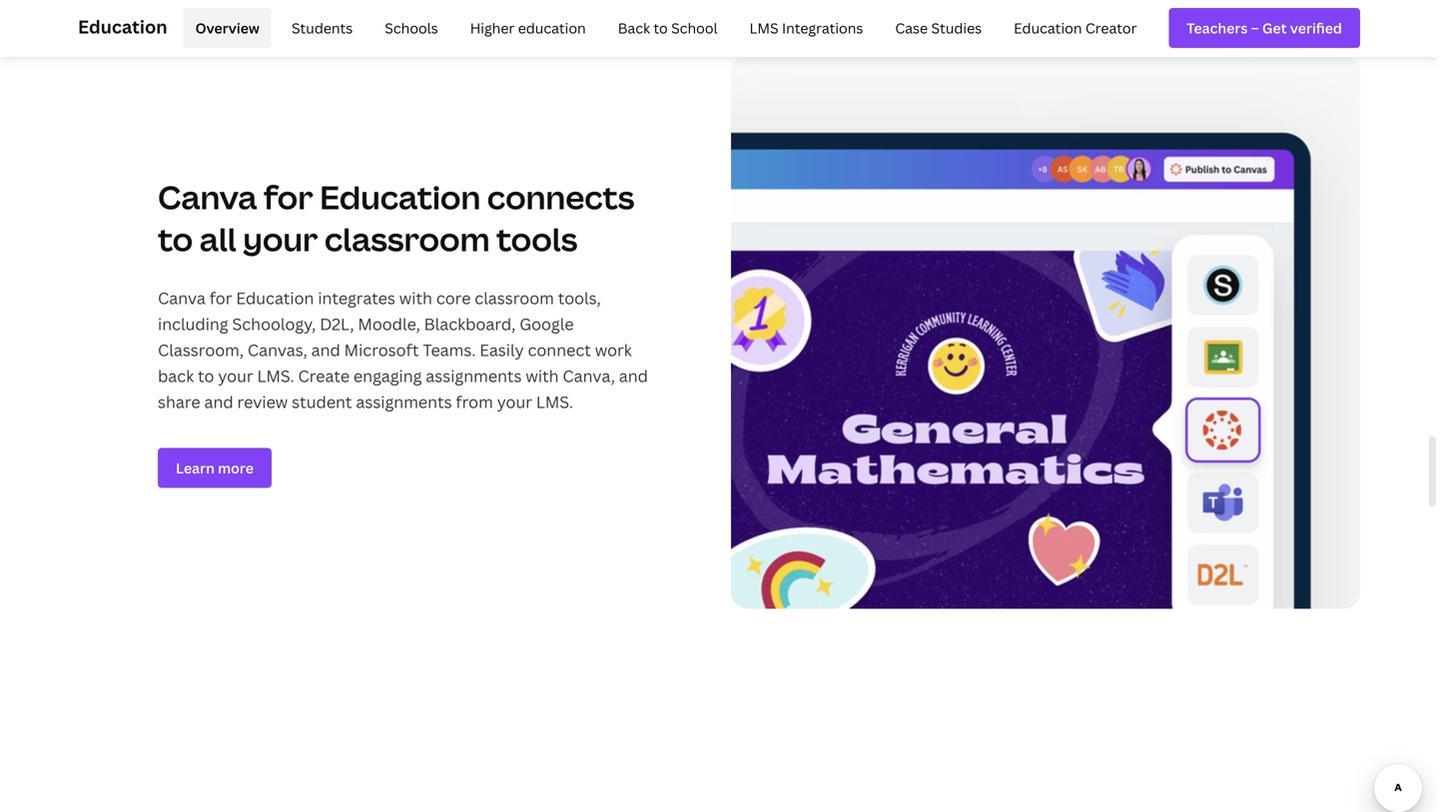 Task type: vqa. For each thing, say whether or not it's contained in the screenshot.
Back to Home
no



Task type: locate. For each thing, give the bounding box(es) containing it.
1 horizontal spatial and
[[311, 339, 340, 361]]

assignments down engaging
[[356, 391, 452, 413]]

for
[[264, 175, 313, 219], [209, 287, 232, 309]]

lms.
[[257, 365, 294, 387], [536, 391, 573, 413]]

canva inside canva for education integrates with core classroom tools, including schoology, d2l, moodle, blackboard, google classroom, canvas, and microsoft teams. easily connect work back to your lms. create engaging assignments with canva, and share and review student assignments from your lms.
[[158, 287, 206, 309]]

2 vertical spatial and
[[204, 391, 233, 413]]

2 horizontal spatial and
[[619, 365, 648, 387]]

connect
[[528, 339, 591, 361]]

0 vertical spatial canva
[[158, 175, 257, 219]]

1 horizontal spatial to
[[198, 365, 214, 387]]

2 horizontal spatial to
[[654, 18, 668, 37]]

schoology,
[[232, 313, 316, 335]]

1 canva from the top
[[158, 175, 257, 219]]

for for canva for education connects to all your classroom tools
[[264, 175, 313, 219]]

work
[[595, 339, 632, 361]]

canvas,
[[248, 339, 307, 361]]

school
[[671, 18, 718, 37]]

menu bar containing overview
[[175, 8, 1149, 48]]

canva
[[158, 175, 257, 219], [158, 287, 206, 309]]

your up review
[[218, 365, 253, 387]]

and
[[311, 339, 340, 361], [619, 365, 648, 387], [204, 391, 233, 413]]

your
[[243, 217, 318, 261], [218, 365, 253, 387], [497, 391, 532, 413]]

for inside the canva for education connects to all your classroom tools
[[264, 175, 313, 219]]

back
[[618, 18, 650, 37]]

canva inside the canva for education connects to all your classroom tools
[[158, 175, 257, 219]]

1 vertical spatial to
[[158, 217, 193, 261]]

assignments up from
[[426, 365, 522, 387]]

2 vertical spatial your
[[497, 391, 532, 413]]

and up create
[[311, 339, 340, 361]]

studies
[[931, 18, 982, 37]]

overview link
[[183, 8, 272, 48]]

1 vertical spatial your
[[218, 365, 253, 387]]

0 horizontal spatial lms.
[[257, 365, 294, 387]]

1 horizontal spatial for
[[264, 175, 313, 219]]

education
[[518, 18, 586, 37]]

1 vertical spatial and
[[619, 365, 648, 387]]

case studies
[[895, 18, 982, 37]]

to inside the canva for education connects to all your classroom tools
[[158, 217, 193, 261]]

0 vertical spatial to
[[654, 18, 668, 37]]

0 horizontal spatial and
[[204, 391, 233, 413]]

for inside canva for education integrates with core classroom tools, including schoology, d2l, moodle, blackboard, google classroom, canvas, and microsoft teams. easily connect work back to your lms. create engaging assignments with canva, and share and review student assignments from your lms.
[[209, 287, 232, 309]]

classroom
[[325, 217, 490, 261], [475, 287, 554, 309]]

case studies link
[[883, 8, 994, 48]]

with down connect
[[526, 365, 559, 387]]

your right all
[[243, 217, 318, 261]]

0 vertical spatial with
[[399, 287, 432, 309]]

1 vertical spatial for
[[209, 287, 232, 309]]

0 vertical spatial assignments
[[426, 365, 522, 387]]

engaging
[[354, 365, 422, 387]]

1 vertical spatial with
[[526, 365, 559, 387]]

to down classroom,
[[198, 365, 214, 387]]

canva for canva for education integrates with core classroom tools, including schoology, d2l, moodle, blackboard, google classroom, canvas, and microsoft teams. easily connect work back to your lms. create engaging assignments with canva, and share and review student assignments from your lms.
[[158, 287, 206, 309]]

0 horizontal spatial for
[[209, 287, 232, 309]]

teachers – get verified image
[[1187, 17, 1343, 38]]

classroom,
[[158, 339, 244, 361]]

1 horizontal spatial with
[[526, 365, 559, 387]]

lms
[[750, 18, 779, 37]]

education element
[[78, 0, 1360, 56]]

all
[[199, 217, 236, 261]]

2 canva from the top
[[158, 287, 206, 309]]

connects
[[487, 175, 635, 219]]

back to school
[[618, 18, 718, 37]]

for up including
[[209, 287, 232, 309]]

schools link
[[373, 8, 450, 48]]

education creator link
[[1002, 8, 1149, 48]]

higher education link
[[458, 8, 598, 48]]

0 horizontal spatial to
[[158, 217, 193, 261]]

0 vertical spatial your
[[243, 217, 318, 261]]

create
[[298, 365, 350, 387]]

canva,
[[563, 365, 615, 387]]

for right all
[[264, 175, 313, 219]]

to left all
[[158, 217, 193, 261]]

to inside back to school link
[[654, 18, 668, 37]]

integrates
[[318, 287, 395, 309]]

0 horizontal spatial with
[[399, 287, 432, 309]]

lms. down canvas,
[[257, 365, 294, 387]]

and right share
[[204, 391, 233, 413]]

google
[[520, 313, 574, 335]]

lms. down canva,
[[536, 391, 573, 413]]

classroom up core
[[325, 217, 490, 261]]

menu bar
[[175, 8, 1149, 48]]

2 vertical spatial to
[[198, 365, 214, 387]]

with
[[399, 287, 432, 309], [526, 365, 559, 387]]

overview
[[195, 18, 260, 37]]

classroom up the google
[[475, 287, 554, 309]]

to
[[654, 18, 668, 37], [158, 217, 193, 261], [198, 365, 214, 387]]

case
[[895, 18, 928, 37]]

your right from
[[497, 391, 532, 413]]

1 vertical spatial canva
[[158, 287, 206, 309]]

to right the back
[[654, 18, 668, 37]]

1 vertical spatial lms.
[[536, 391, 573, 413]]

0 vertical spatial lms.
[[257, 365, 294, 387]]

1 vertical spatial classroom
[[475, 287, 554, 309]]

with up moodle,
[[399, 287, 432, 309]]

your inside the canva for education connects to all your classroom tools
[[243, 217, 318, 261]]

back
[[158, 365, 194, 387]]

lms integrations
[[750, 18, 863, 37]]

education
[[78, 14, 167, 39], [1014, 18, 1082, 37], [320, 175, 481, 219], [236, 287, 314, 309]]

creator
[[1086, 18, 1137, 37]]

0 vertical spatial and
[[311, 339, 340, 361]]

0 vertical spatial for
[[264, 175, 313, 219]]

0 vertical spatial classroom
[[325, 217, 490, 261]]

and down 'work'
[[619, 365, 648, 387]]

core
[[436, 287, 471, 309]]

assignments
[[426, 365, 522, 387], [356, 391, 452, 413]]



Task type: describe. For each thing, give the bounding box(es) containing it.
easily
[[480, 339, 524, 361]]

education inside canva for education integrates with core classroom tools, including schoology, d2l, moodle, blackboard, google classroom, canvas, and microsoft teams. easily connect work back to your lms. create engaging assignments with canva, and share and review student assignments from your lms.
[[236, 287, 314, 309]]

students link
[[280, 8, 365, 48]]

tools
[[496, 217, 578, 261]]

menu bar inside education element
[[175, 8, 1149, 48]]

1 vertical spatial assignments
[[356, 391, 452, 413]]

including
[[158, 313, 228, 335]]

for for canva for education integrates with core classroom tools, including schoology, d2l, moodle, blackboard, google classroom, canvas, and microsoft teams. easily connect work back to your lms. create engaging assignments with canva, and share and review student assignments from your lms.
[[209, 287, 232, 309]]

blackboard,
[[424, 313, 516, 335]]

education inside the canva for education connects to all your classroom tools
[[320, 175, 481, 219]]

students
[[292, 18, 353, 37]]

classroom inside the canva for education connects to all your classroom tools
[[325, 217, 490, 261]]

from
[[456, 391, 493, 413]]

canva for canva for education connects to all your classroom tools
[[158, 175, 257, 219]]

moodle,
[[358, 313, 420, 335]]

schools
[[385, 18, 438, 37]]

review
[[237, 391, 288, 413]]

tools,
[[558, 287, 601, 309]]

education creator
[[1014, 18, 1137, 37]]

1 horizontal spatial lms.
[[536, 391, 573, 413]]

d2l,
[[320, 313, 354, 335]]

canva for education integrates with core classroom tools, including schoology, d2l, moodle, blackboard, google classroom, canvas, and microsoft teams. easily connect work back to your lms. create engaging assignments with canva, and share and review student assignments from your lms.
[[158, 287, 648, 413]]

student
[[292, 391, 352, 413]]

education inside menu bar
[[1014, 18, 1082, 37]]

canva for education connects to all your classroom tools
[[158, 175, 635, 261]]

share
[[158, 391, 200, 413]]

microsoft
[[344, 339, 419, 361]]

back to school link
[[606, 8, 730, 48]]

lms integrations link
[[738, 8, 875, 48]]

higher
[[470, 18, 515, 37]]

integrations
[[782, 18, 863, 37]]

to inside canva for education integrates with core classroom tools, including schoology, d2l, moodle, blackboard, google classroom, canvas, and microsoft teams. easily connect work back to your lms. create engaging assignments with canva, and share and review student assignments from your lms.
[[198, 365, 214, 387]]

higher education
[[470, 18, 586, 37]]

list of some integrations canva works with image
[[731, 56, 1360, 609]]

classroom inside canva for education integrates with core classroom tools, including schoology, d2l, moodle, blackboard, google classroom, canvas, and microsoft teams. easily connect work back to your lms. create engaging assignments with canva, and share and review student assignments from your lms.
[[475, 287, 554, 309]]

teams.
[[423, 339, 476, 361]]



